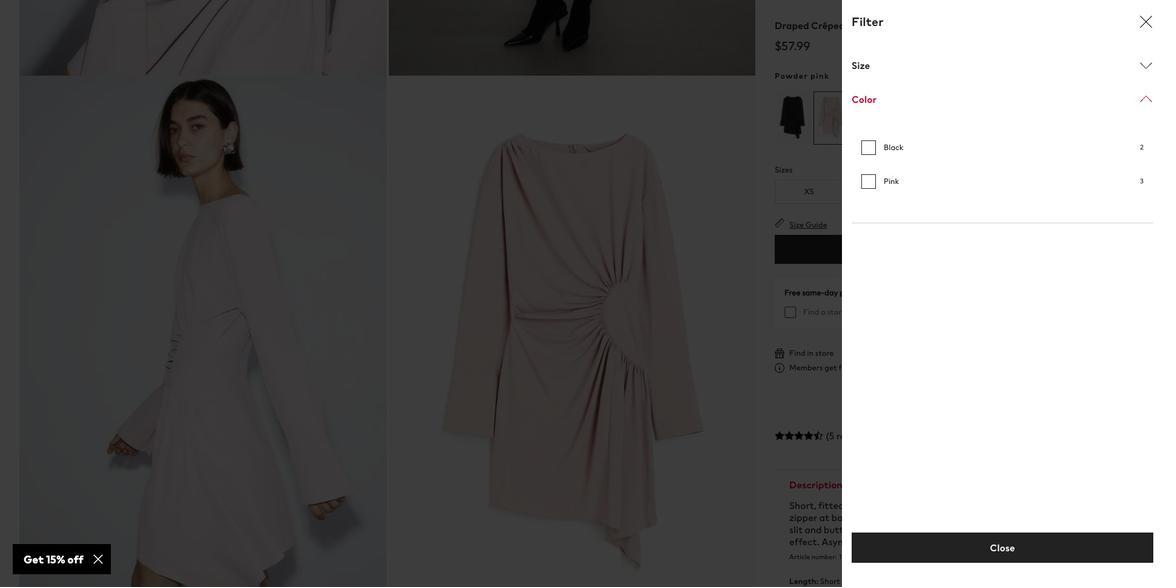 Task type: locate. For each thing, give the bounding box(es) containing it.
free
[[784, 287, 801, 299]]

find in store button
[[775, 348, 834, 359]]

short, fitted dress in woven, crêped fabric. round neckline, concealed zipper at back, gently dropped shoulders, long sleeves, and wide cuffs with slit and button. gathered seams on one shoulder and at waist for a draped effect. asymmetric hem. unlined. article number: 1205110003
[[789, 499, 1118, 562]]

store left near
[[827, 307, 846, 318]]

0 vertical spatial store
[[875, 287, 893, 299]]

gently
[[857, 511, 886, 525]]

at left waist
[[1025, 523, 1035, 537]]

(5 reviews)
[[826, 429, 874, 443]]

(5 reviews) button
[[775, 422, 1138, 451]]

0 horizontal spatial at
[[819, 511, 829, 525]]

store
[[875, 287, 893, 299], [827, 307, 846, 318], [815, 348, 834, 359]]

Pink checkbox
[[861, 174, 876, 189]]

store up "get" at the bottom right of page
[[815, 348, 834, 359]]

in
[[807, 348, 814, 359], [871, 499, 879, 513]]

day
[[824, 287, 838, 299]]

xs
[[804, 186, 814, 197]]

draped
[[1086, 523, 1118, 537]]

draped crêped dress - powder pink - ladies | h&m us 2 image
[[389, 0, 755, 76]]

0 vertical spatial find
[[803, 307, 819, 318]]

a right 'for'
[[1079, 523, 1084, 537]]

crêped
[[811, 18, 845, 33]]

2 vertical spatial store
[[815, 348, 834, 359]]

draped crêped dress - powder pink - ladies | h&m us 3 image
[[19, 76, 386, 588]]

filter up pink
[[876, 141, 901, 155]]

filter
[[852, 13, 883, 30], [876, 141, 901, 155]]

$57.99
[[775, 37, 811, 55]]

0 vertical spatial in
[[807, 348, 814, 359]]

length:
[[789, 576, 818, 588]]

filter dialog
[[842, 0, 1163, 588], [842, 0, 1163, 588]]

draped
[[775, 18, 809, 33]]

1 horizontal spatial and
[[1006, 523, 1023, 537]]

crêped
[[915, 499, 946, 513]]

in-
[[865, 287, 875, 299]]

5 / 5 image
[[861, 178, 922, 188]]

a
[[821, 307, 825, 318], [1079, 523, 1084, 537]]

1 vertical spatial a
[[1079, 523, 1084, 537]]

asymmetric
[[822, 535, 875, 549]]

1 horizontal spatial at
[[1025, 523, 1035, 537]]

back,
[[831, 511, 855, 525]]

Black checkbox
[[861, 141, 876, 155]]

find
[[803, 307, 819, 318], [789, 348, 805, 359]]

a inside short, fitted dress in woven, crêped fabric. round neckline, concealed zipper at back, gently dropped shoulders, long sleeves, and wide cuffs with slit and button. gathered seams on one shoulder and at waist for a draped effect. asymmetric hem. unlined. article number: 1205110003
[[1079, 523, 1084, 537]]

0 horizontal spatial and
[[805, 523, 822, 537]]

and up close
[[1006, 523, 1023, 537]]

reviews)
[[836, 429, 874, 443]]

0 horizontal spatial in
[[807, 348, 814, 359]]

sizes
[[775, 164, 793, 176]]

None radio
[[813, 91, 849, 145]]

pink
[[810, 70, 830, 82]]

at
[[819, 511, 829, 525], [1025, 523, 1035, 537]]

fitted
[[818, 499, 844, 513]]

powder
[[775, 70, 808, 82]]

with
[[1097, 511, 1118, 525]]

unlined.
[[901, 535, 937, 549]]

at left "back,"
[[819, 511, 829, 525]]

draped crêped dress - powder pink - ladies | h&m us image
[[19, 0, 386, 76]]

close
[[990, 541, 1015, 555]]

size
[[789, 219, 804, 231]]

returns.
[[878, 362, 906, 374]]

0 horizontal spatial a
[[821, 307, 825, 318]]

in up the members
[[807, 348, 814, 359]]

near
[[847, 307, 864, 318]]

in right dress
[[871, 499, 879, 513]]

guide
[[805, 219, 827, 231]]

a down day
[[821, 307, 825, 318]]

find up the members
[[789, 348, 805, 359]]

cuffs
[[1073, 511, 1095, 525]]

and
[[1030, 511, 1047, 525], [805, 523, 822, 537], [1006, 523, 1023, 537]]

1 vertical spatial store
[[827, 307, 846, 318]]

1205110003
[[839, 552, 874, 562]]

draped crêped dress - powder pink - ladies | h&m us 4 image
[[389, 76, 755, 588]]

None radio
[[775, 91, 811, 145]]

find in store
[[789, 348, 834, 359]]

1 vertical spatial find
[[789, 348, 805, 359]]

find down same-
[[803, 307, 819, 318]]

store for find a store near me
[[827, 307, 846, 318]]

filter right crêped
[[852, 13, 883, 30]]

1 vertical spatial in
[[871, 499, 879, 513]]

concealed
[[1050, 499, 1095, 513]]

hem.
[[877, 535, 899, 549]]

1 horizontal spatial in
[[871, 499, 879, 513]]

size guide button
[[775, 218, 827, 231]]

store up me
[[875, 287, 893, 299]]

woven,
[[881, 499, 913, 513]]

1 horizontal spatial a
[[1079, 523, 1084, 537]]

description button
[[775, 471, 1138, 500]]

close button
[[852, 533, 1153, 563]]

1 vertical spatial filter
[[876, 141, 901, 155]]

round
[[978, 499, 1007, 513]]

0 vertical spatial filter
[[852, 13, 883, 30]]

find a store near me
[[803, 307, 877, 318]]

close image
[[1129, 15, 1144, 29], [1139, 15, 1153, 29]]

and left wide
[[1030, 511, 1047, 525]]

on
[[934, 523, 945, 537]]

color button
[[852, 82, 1153, 116]]

2 horizontal spatial and
[[1030, 511, 1047, 525]]

button.
[[824, 523, 857, 537]]

and right slit
[[805, 523, 822, 537]]

short
[[820, 576, 840, 588]]

wide
[[1049, 511, 1071, 525]]

shoulders,
[[927, 511, 971, 525]]

pink
[[884, 176, 899, 187]]

dress
[[846, 499, 869, 513]]

2
[[1140, 142, 1144, 152]]

online
[[855, 362, 877, 374]]

description
[[789, 478, 843, 492]]

gathered
[[859, 523, 902, 537]]



Task type: describe. For each thing, give the bounding box(es) containing it.
3
[[1140, 176, 1144, 186]]

number:
[[811, 552, 837, 562]]

seams
[[904, 523, 932, 537]]

members get free online returns.
[[789, 362, 906, 374]]

draped crêped dress $57.99
[[775, 18, 872, 55]]

powder pink
[[775, 70, 830, 82]]

0 vertical spatial a
[[821, 307, 825, 318]]

store for find in store
[[815, 348, 834, 359]]

slit
[[789, 523, 803, 537]]

waist
[[1037, 523, 1062, 537]]

sleeves,
[[995, 511, 1028, 525]]

black image
[[775, 91, 811, 145]]

dress
[[847, 18, 872, 33]]

size guide
[[789, 219, 827, 231]]

dropped
[[888, 511, 925, 525]]

short,
[[789, 499, 816, 513]]

find for find in store
[[789, 348, 805, 359]]

fabric.
[[948, 499, 976, 513]]

zipper
[[789, 511, 817, 525]]

1 close image from the left
[[1129, 15, 1144, 29]]

size
[[852, 58, 870, 73]]

powder pink image
[[813, 91, 849, 145]]

for
[[1064, 523, 1077, 537]]

2 close image from the left
[[1139, 15, 1153, 29]]

one
[[947, 523, 964, 537]]

shoulder
[[966, 523, 1004, 537]]

me
[[866, 307, 877, 318]]

color region
[[852, 116, 1163, 224]]

length: short
[[789, 576, 840, 588]]

find for find a store near me
[[803, 307, 819, 318]]

same-
[[802, 287, 824, 299]]

4.5 / 5 image
[[775, 431, 823, 441]]

filter inside button
[[876, 141, 901, 155]]

(5
[[826, 429, 834, 443]]

black
[[884, 142, 904, 153]]

pickup
[[840, 287, 863, 299]]

article
[[789, 552, 810, 562]]

members
[[789, 362, 823, 374]]

size button
[[852, 48, 1153, 82]]

color
[[852, 92, 877, 107]]

long
[[973, 511, 993, 525]]

in inside short, fitted dress in woven, crêped fabric. round neckline, concealed zipper at back, gently dropped shoulders, long sleeves, and wide cuffs with slit and button. gathered seams on one shoulder and at waist for a draped effect. asymmetric hem. unlined. article number: 1205110003
[[871, 499, 879, 513]]

free
[[839, 362, 853, 374]]

filter button
[[861, 134, 901, 163]]

neckline,
[[1009, 499, 1048, 513]]

free same-day pickup in-store
[[784, 287, 893, 299]]

effect.
[[789, 535, 820, 549]]

get
[[825, 362, 837, 374]]



Task type: vqa. For each thing, say whether or not it's contained in the screenshot.
SUPPLIER
no



